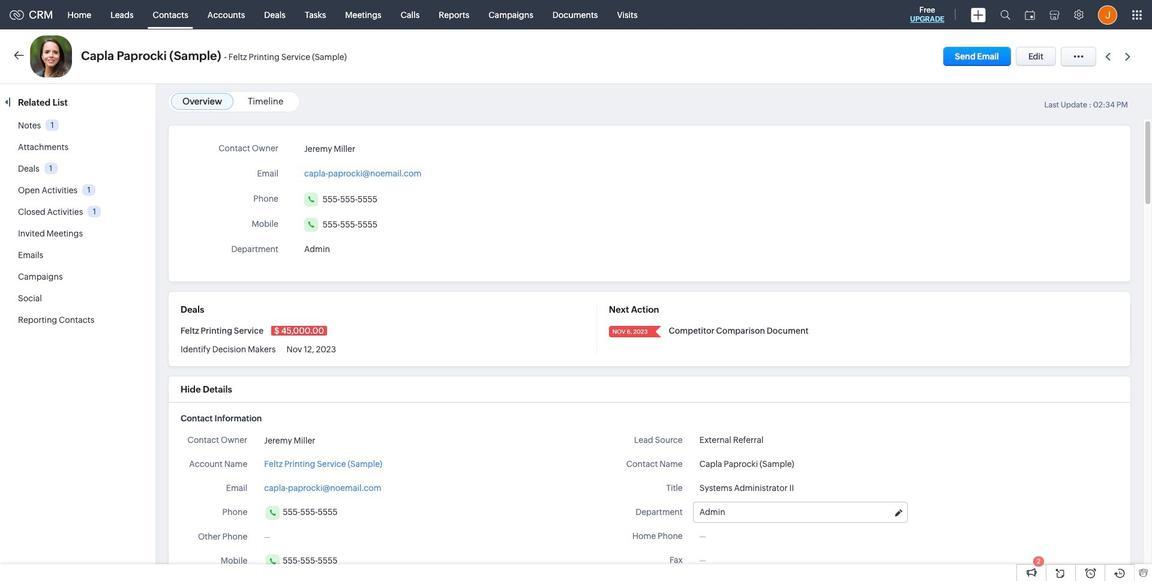 Task type: locate. For each thing, give the bounding box(es) containing it.
search element
[[993, 0, 1018, 29]]

create menu image
[[971, 8, 986, 22]]

profile image
[[1098, 5, 1118, 24]]

search image
[[1001, 10, 1011, 20]]

logo image
[[10, 10, 24, 20]]

profile element
[[1091, 0, 1125, 29]]



Task type: describe. For each thing, give the bounding box(es) containing it.
calendar image
[[1025, 10, 1035, 20]]

create menu element
[[964, 0, 993, 29]]

next record image
[[1125, 53, 1133, 60]]

previous record image
[[1106, 53, 1111, 60]]



Task type: vqa. For each thing, say whether or not it's contained in the screenshot.
Search image
yes



